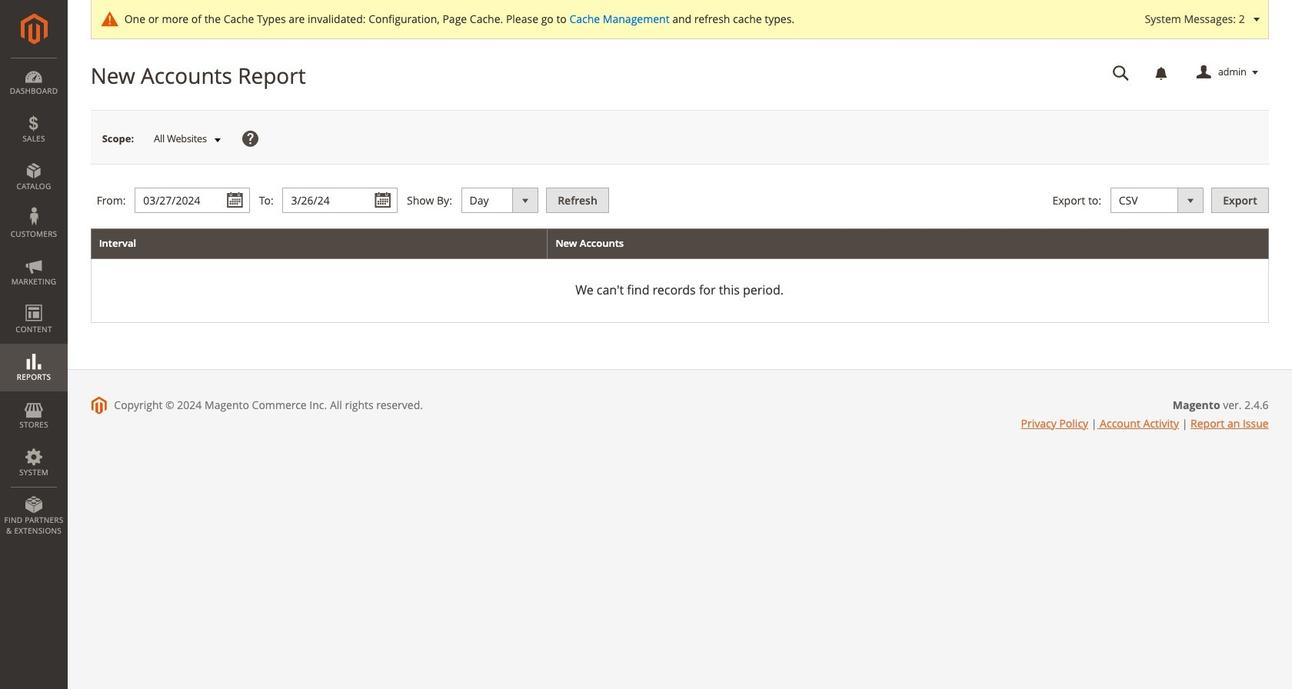 Task type: locate. For each thing, give the bounding box(es) containing it.
None text field
[[135, 188, 250, 213]]

None text field
[[1102, 59, 1141, 86], [283, 188, 398, 213], [1102, 59, 1141, 86], [283, 188, 398, 213]]

menu bar
[[0, 58, 68, 544]]

magento admin panel image
[[20, 13, 47, 45]]



Task type: vqa. For each thing, say whether or not it's contained in the screenshot.
menu
no



